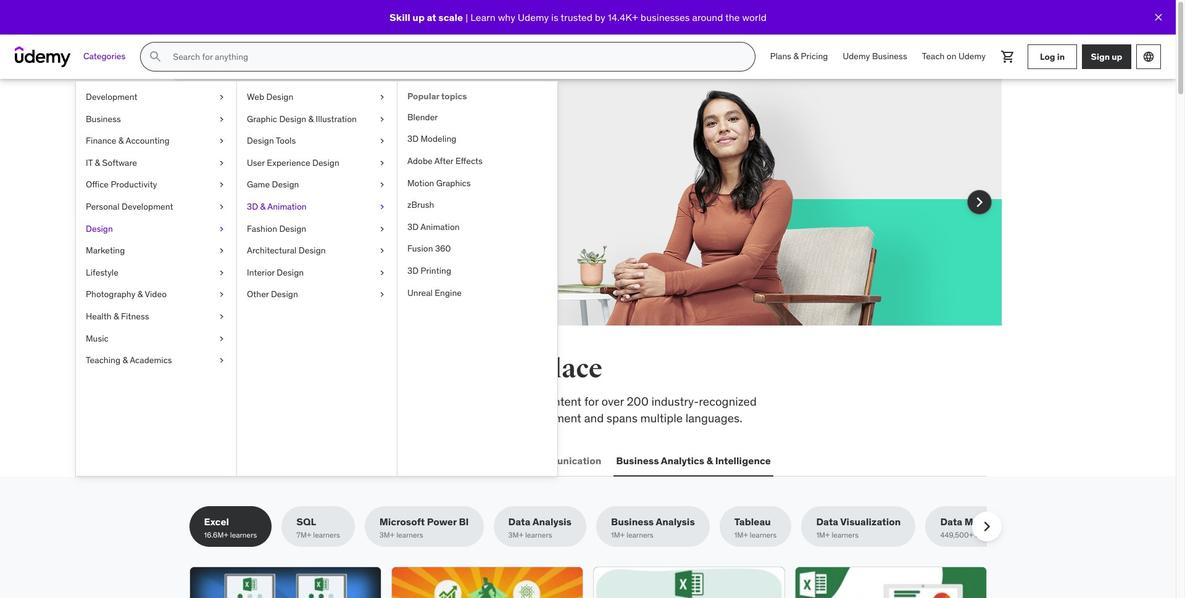 Task type: describe. For each thing, give the bounding box(es) containing it.
graphic design & illustration
[[247, 113, 357, 124]]

0 vertical spatial skills
[[275, 354, 342, 385]]

after
[[435, 156, 454, 167]]

carousel element
[[171, 79, 1185, 356]]

2 your from the left
[[372, 164, 394, 178]]

adobe after effects
[[407, 156, 483, 167]]

sign up link
[[1082, 44, 1132, 69]]

xsmall image for it & software
[[217, 157, 227, 169]]

xsmall image for health & fitness
[[217, 311, 227, 323]]

categories
[[83, 51, 126, 62]]

productivity
[[111, 179, 157, 190]]

design down personal
[[86, 223, 113, 234]]

on
[[947, 51, 957, 62]]

learners inside business analysis 1m+ learners
[[627, 531, 654, 540]]

scale
[[439, 11, 463, 23]]

& for teaching & academics
[[123, 355, 128, 366]]

fusion
[[407, 243, 433, 255]]

technical
[[376, 395, 423, 409]]

analytics
[[661, 455, 705, 467]]

finance & accounting
[[86, 135, 170, 146]]

microsoft power bi 3m+ learners
[[380, 516, 469, 540]]

power
[[427, 516, 457, 529]]

popular
[[407, 91, 439, 102]]

0 vertical spatial the
[[726, 11, 740, 23]]

get
[[438, 164, 457, 178]]

1 your from the left
[[278, 164, 300, 178]]

recognized
[[699, 395, 757, 409]]

started
[[230, 180, 268, 195]]

3d modeling
[[407, 134, 457, 145]]

sql 7m+ learners
[[297, 516, 340, 540]]

& for photography & video
[[138, 289, 143, 300]]

businesses
[[641, 11, 690, 23]]

motion graphics link
[[398, 173, 558, 195]]

& for 3d & animation
[[260, 201, 266, 212]]

sql
[[297, 516, 316, 529]]

up for skill
[[413, 11, 425, 23]]

xsmall image for fashion design
[[377, 223, 387, 235]]

development for web
[[215, 455, 278, 467]]

3d for 3d animation
[[407, 222, 419, 233]]

for inside learning that gets you skills for your present (and your future). get started with us.
[[261, 164, 275, 178]]

xsmall image for 3d & animation
[[377, 201, 387, 213]]

3d & animation element
[[397, 81, 558, 477]]

data for data modeling
[[941, 516, 963, 529]]

modeling for 3d
[[421, 134, 457, 145]]

learners inside data modeling 449,500+ learners
[[975, 531, 1002, 540]]

1 horizontal spatial in
[[1057, 51, 1065, 62]]

1 horizontal spatial udemy
[[843, 51, 870, 62]]

web for web development
[[192, 455, 213, 467]]

data visualization 1m+ learners
[[816, 516, 901, 540]]

languages.
[[686, 411, 743, 426]]

fashion design
[[247, 223, 306, 234]]

topics,
[[426, 395, 461, 409]]

next image for carousel element
[[970, 193, 989, 212]]

covering critical workplace skills to technical topics, including prep content for over 200 industry-recognized certifications, our catalog supports well-rounded professional development and spans multiple languages.
[[189, 395, 757, 426]]

bi
[[459, 516, 469, 529]]

xsmall image for web design
[[377, 91, 387, 103]]

health & fitness
[[86, 311, 149, 322]]

learners inside sql 7m+ learners
[[313, 531, 340, 540]]

to
[[363, 395, 373, 409]]

shopping cart with 0 items image
[[1001, 49, 1016, 64]]

1m+ inside 'tableau 1m+ learners'
[[735, 531, 748, 540]]

data for data analysis
[[508, 516, 531, 529]]

photography
[[86, 289, 135, 300]]

next image for topic filters "element"
[[977, 518, 997, 537]]

3d for 3d & animation
[[247, 201, 258, 212]]

design tools link
[[237, 130, 397, 152]]

covering
[[189, 395, 236, 409]]

business analytics & intelligence button
[[614, 447, 774, 476]]

marketing link
[[76, 240, 236, 262]]

communication button
[[524, 447, 604, 476]]

catalog
[[283, 411, 322, 426]]

photography & video
[[86, 289, 167, 300]]

accounting
[[126, 135, 170, 146]]

popular topics
[[407, 91, 467, 102]]

0 horizontal spatial in
[[460, 354, 484, 385]]

unreal engine
[[407, 287, 462, 299]]

& for health & fitness
[[114, 311, 119, 322]]

xsmall image for lifestyle
[[217, 267, 227, 279]]

1m+ for data visualization
[[816, 531, 830, 540]]

& for it & software
[[95, 157, 100, 168]]

leadership
[[383, 455, 435, 467]]

architectural design
[[247, 245, 326, 256]]

teaching & academics link
[[76, 350, 236, 372]]

xsmall image for music
[[217, 333, 227, 345]]

industry-
[[652, 395, 699, 409]]

you for gets
[[414, 133, 450, 159]]

xsmall image for development
[[217, 91, 227, 103]]

submit search image
[[148, 49, 163, 64]]

skills
[[230, 164, 258, 178]]

3d for 3d modeling
[[407, 134, 419, 145]]

other
[[247, 289, 269, 300]]

learners inside excel 16.6m+ learners
[[230, 531, 257, 540]]

xsmall image for teaching & academics
[[217, 355, 227, 367]]

future).
[[397, 164, 435, 178]]

workplace
[[277, 395, 331, 409]]

unreal engine link
[[398, 282, 558, 304]]

3d printing link
[[398, 261, 558, 282]]

Search for anything text field
[[171, 46, 740, 67]]

design for graphic
[[279, 113, 306, 124]]

3d & animation link
[[237, 196, 397, 218]]

xsmall image for office productivity
[[217, 179, 227, 191]]

learners inside microsoft power bi 3m+ learners
[[396, 531, 423, 540]]

xsmall image for game design
[[377, 179, 387, 191]]

development link
[[76, 86, 236, 108]]

up for sign
[[1112, 51, 1123, 62]]

360
[[435, 243, 451, 255]]

design down graphic
[[247, 135, 274, 146]]

3d printing
[[407, 265, 451, 277]]

design for other
[[271, 289, 298, 300]]

business for business analytics & intelligence
[[616, 455, 659, 467]]

close image
[[1153, 11, 1165, 23]]

xsmall image for interior design
[[377, 267, 387, 279]]

xsmall image for business
[[217, 113, 227, 125]]

categories button
[[76, 42, 133, 72]]

plans & pricing
[[770, 51, 828, 62]]

2 horizontal spatial udemy
[[959, 51, 986, 62]]

design for game
[[272, 179, 299, 190]]

0 horizontal spatial udemy
[[518, 11, 549, 23]]

personal development
[[86, 201, 173, 212]]

for inside covering critical workplace skills to technical topics, including prep content for over 200 industry-recognized certifications, our catalog supports well-rounded professional development and spans multiple languages.
[[585, 395, 599, 409]]

why
[[498, 11, 515, 23]]

& inside button
[[707, 455, 713, 467]]

14.4k+
[[608, 11, 638, 23]]

experience
[[267, 157, 310, 168]]

game design link
[[237, 174, 397, 196]]

web development button
[[189, 447, 281, 476]]

xsmall image for other design
[[377, 289, 387, 301]]

learners inside 'tableau 1m+ learners'
[[750, 531, 777, 540]]

web design
[[247, 91, 293, 102]]

interior
[[247, 267, 275, 278]]

udemy business link
[[836, 42, 915, 72]]

including
[[464, 395, 512, 409]]

business for business
[[86, 113, 121, 124]]

& down web design link
[[308, 113, 314, 124]]

business analysis 1m+ learners
[[611, 516, 695, 540]]



Task type: locate. For each thing, give the bounding box(es) containing it.
you up get
[[414, 133, 450, 159]]

2 horizontal spatial data
[[941, 516, 963, 529]]

learners
[[230, 531, 257, 540], [313, 531, 340, 540], [396, 531, 423, 540], [525, 531, 552, 540], [627, 531, 654, 540], [750, 531, 777, 540], [832, 531, 859, 540], [975, 531, 1002, 540]]

business for business analysis 1m+ learners
[[611, 516, 654, 529]]

1 horizontal spatial up
[[1112, 51, 1123, 62]]

trusted
[[561, 11, 593, 23]]

0 horizontal spatial analysis
[[533, 516, 572, 529]]

web inside button
[[192, 455, 213, 467]]

udemy image
[[15, 46, 71, 67]]

xsmall image for marketing
[[217, 245, 227, 257]]

plans
[[770, 51, 792, 62]]

intelligence
[[715, 455, 771, 467]]

data right bi
[[508, 516, 531, 529]]

xsmall image inside the photography & video link
[[217, 289, 227, 301]]

business link
[[76, 108, 236, 130]]

xsmall image left skills
[[217, 157, 227, 169]]

development inside development link
[[86, 91, 137, 102]]

graphic
[[247, 113, 277, 124]]

1 learners from the left
[[230, 531, 257, 540]]

3d up 'fusion'
[[407, 222, 419, 233]]

business analytics & intelligence
[[616, 455, 771, 467]]

user experience design
[[247, 157, 339, 168]]

3m+ inside microsoft power bi 3m+ learners
[[380, 531, 395, 540]]

7 learners from the left
[[832, 531, 859, 540]]

3d animation
[[407, 222, 460, 233]]

design for fashion
[[279, 223, 306, 234]]

learning
[[230, 133, 321, 159]]

xsmall image inside the game design link
[[377, 179, 387, 191]]

animation
[[267, 201, 307, 212], [421, 222, 460, 233]]

modeling for data
[[965, 516, 1009, 529]]

present
[[303, 164, 343, 178]]

our
[[263, 411, 280, 426]]

finance
[[86, 135, 116, 146]]

data left visualization on the bottom right
[[816, 516, 839, 529]]

up right 'sign'
[[1112, 51, 1123, 62]]

4 learners from the left
[[525, 531, 552, 540]]

multiple
[[641, 411, 683, 426]]

web down certifications,
[[192, 455, 213, 467]]

xsmall image left the 3d printing
[[377, 267, 387, 279]]

udemy right "pricing"
[[843, 51, 870, 62]]

design tools
[[247, 135, 296, 146]]

1 horizontal spatial modeling
[[965, 516, 1009, 529]]

xsmall image inside fashion design link
[[377, 223, 387, 235]]

2 1m+ from the left
[[735, 531, 748, 540]]

& right 'plans'
[[794, 51, 799, 62]]

xsmall image left 'fusion'
[[377, 245, 387, 257]]

data up 449,500+
[[941, 516, 963, 529]]

in right log
[[1057, 51, 1065, 62]]

for up game design on the left
[[261, 164, 275, 178]]

animation up 360
[[421, 222, 460, 233]]

professional
[[446, 411, 510, 426]]

xsmall image up gets
[[377, 113, 387, 125]]

the up critical
[[230, 354, 270, 385]]

game design
[[247, 179, 299, 190]]

data
[[508, 516, 531, 529], [816, 516, 839, 529], [941, 516, 963, 529]]

data inside 'data analysis 3m+ learners'
[[508, 516, 531, 529]]

xsmall image inside "health & fitness" 'link'
[[217, 311, 227, 323]]

analysis inside 'data analysis 3m+ learners'
[[533, 516, 572, 529]]

xsmall image inside development link
[[217, 91, 227, 103]]

skills
[[275, 354, 342, 385], [334, 395, 360, 409]]

3d for 3d printing
[[407, 265, 419, 277]]

& right teaching
[[123, 355, 128, 366]]

design up graphic
[[266, 91, 293, 102]]

3d modeling link
[[398, 129, 558, 151]]

skill up at scale | learn why udemy is trusted by 14.4k+ businesses around the world
[[390, 11, 767, 23]]

5 learners from the left
[[627, 531, 654, 540]]

xsmall image inside business link
[[217, 113, 227, 125]]

xsmall image left fashion
[[217, 223, 227, 235]]

449,500+
[[941, 531, 974, 540]]

design for web
[[266, 91, 293, 102]]

next image inside carousel element
[[970, 193, 989, 212]]

xsmall image for user experience design
[[377, 157, 387, 169]]

xsmall image inside office productivity link
[[217, 179, 227, 191]]

xsmall image inside personal development link
[[217, 201, 227, 213]]

0 vertical spatial for
[[261, 164, 275, 178]]

design for interior
[[277, 267, 304, 278]]

3d
[[407, 134, 419, 145], [247, 201, 258, 212], [407, 222, 419, 233], [407, 265, 419, 277]]

xsmall image inside it & software link
[[217, 157, 227, 169]]

web design link
[[237, 86, 397, 108]]

xsmall image right that
[[377, 135, 387, 147]]

user experience design link
[[237, 152, 397, 174]]

0 vertical spatial web
[[247, 91, 264, 102]]

1 vertical spatial animation
[[421, 222, 460, 233]]

critical
[[239, 395, 274, 409]]

7m+
[[297, 531, 311, 540]]

engine
[[435, 287, 462, 299]]

2 horizontal spatial 1m+
[[816, 531, 830, 540]]

architectural design link
[[237, 240, 397, 262]]

development
[[513, 411, 582, 426]]

2 3m+ from the left
[[508, 531, 524, 540]]

motion graphics
[[407, 178, 471, 189]]

& right finance
[[118, 135, 124, 146]]

1 1m+ from the left
[[611, 531, 625, 540]]

web up graphic
[[247, 91, 264, 102]]

& right analytics
[[707, 455, 713, 467]]

0 horizontal spatial 3m+
[[380, 531, 395, 540]]

all
[[189, 354, 226, 385]]

1 horizontal spatial web
[[247, 91, 264, 102]]

xsmall image inside graphic design & illustration link
[[377, 113, 387, 125]]

your right (and
[[372, 164, 394, 178]]

analysis for business analysis
[[656, 516, 695, 529]]

data inside data modeling 449,500+ learners
[[941, 516, 963, 529]]

& left video
[[138, 289, 143, 300]]

xsmall image for architectural design
[[377, 245, 387, 257]]

xsmall image for photography & video
[[217, 289, 227, 301]]

data inside the data visualization 1m+ learners
[[816, 516, 839, 529]]

&
[[794, 51, 799, 62], [308, 113, 314, 124], [118, 135, 124, 146], [95, 157, 100, 168], [260, 201, 266, 212], [138, 289, 143, 300], [114, 311, 119, 322], [123, 355, 128, 366], [707, 455, 713, 467]]

fitness
[[121, 311, 149, 322]]

office productivity link
[[76, 174, 236, 196]]

& inside "link"
[[118, 135, 124, 146]]

1 vertical spatial development
[[122, 201, 173, 212]]

16.6m+
[[204, 531, 228, 540]]

with
[[270, 180, 293, 195]]

0 vertical spatial animation
[[267, 201, 307, 212]]

design
[[266, 91, 293, 102], [279, 113, 306, 124], [247, 135, 274, 146], [312, 157, 339, 168], [272, 179, 299, 190], [86, 223, 113, 234], [279, 223, 306, 234], [299, 245, 326, 256], [277, 267, 304, 278], [271, 289, 298, 300]]

analysis
[[533, 516, 572, 529], [656, 516, 695, 529]]

1 horizontal spatial 1m+
[[735, 531, 748, 540]]

0 horizontal spatial data
[[508, 516, 531, 529]]

xsmall image left unreal
[[377, 289, 387, 301]]

1 horizontal spatial analysis
[[656, 516, 695, 529]]

pricing
[[801, 51, 828, 62]]

& up fashion
[[260, 201, 266, 212]]

1 3m+ from the left
[[380, 531, 395, 540]]

& for finance & accounting
[[118, 135, 124, 146]]

development inside personal development link
[[122, 201, 173, 212]]

next image inside topic filters "element"
[[977, 518, 997, 537]]

us.
[[295, 180, 310, 195]]

other design
[[247, 289, 298, 300]]

3 learners from the left
[[396, 531, 423, 540]]

prep
[[514, 395, 538, 409]]

1 vertical spatial modeling
[[965, 516, 1009, 529]]

blender link
[[398, 107, 558, 129]]

all the skills you need in one place
[[189, 354, 603, 385]]

modeling
[[421, 134, 457, 145], [965, 516, 1009, 529]]

design down fashion design link
[[299, 245, 326, 256]]

0 horizontal spatial 1m+
[[611, 531, 625, 540]]

1 data from the left
[[508, 516, 531, 529]]

data analysis 3m+ learners
[[508, 516, 572, 540]]

xsmall image inside the other design link
[[377, 289, 387, 301]]

0 horizontal spatial for
[[261, 164, 275, 178]]

leadership button
[[380, 447, 438, 476]]

1m+ inside the data visualization 1m+ learners
[[816, 531, 830, 540]]

skills up "workplace"
[[275, 354, 342, 385]]

development inside web development button
[[215, 455, 278, 467]]

xsmall image inside interior design link
[[377, 267, 387, 279]]

office
[[86, 179, 109, 190]]

analysis for data analysis
[[533, 516, 572, 529]]

1 vertical spatial you
[[346, 354, 391, 385]]

xsmall image up covering
[[217, 355, 227, 367]]

design down "design tools" link
[[312, 157, 339, 168]]

2 data from the left
[[816, 516, 839, 529]]

lifestyle link
[[76, 262, 236, 284]]

& inside 'link'
[[114, 311, 119, 322]]

it & software link
[[76, 152, 236, 174]]

1 analysis from the left
[[533, 516, 572, 529]]

udemy left is
[[518, 11, 549, 23]]

1 horizontal spatial your
[[372, 164, 394, 178]]

business inside button
[[616, 455, 659, 467]]

blender
[[407, 112, 438, 123]]

xsmall image inside design link
[[217, 223, 227, 235]]

personal development link
[[76, 196, 236, 218]]

you up to
[[346, 354, 391, 385]]

3 data from the left
[[941, 516, 963, 529]]

xsmall image for design tools
[[377, 135, 387, 147]]

learners inside the data visualization 1m+ learners
[[832, 531, 859, 540]]

web for web design
[[247, 91, 264, 102]]

design up tools
[[279, 113, 306, 124]]

0 vertical spatial you
[[414, 133, 450, 159]]

6 learners from the left
[[750, 531, 777, 540]]

video
[[145, 289, 167, 300]]

up left at
[[413, 11, 425, 23]]

xsmall image inside architectural design link
[[377, 245, 387, 257]]

0 horizontal spatial the
[[230, 354, 270, 385]]

around
[[692, 11, 723, 23]]

it & software
[[86, 157, 137, 168]]

2 vertical spatial development
[[215, 455, 278, 467]]

udemy right 'on'
[[959, 51, 986, 62]]

0 vertical spatial up
[[413, 11, 425, 23]]

3d left printing
[[407, 265, 419, 277]]

1 horizontal spatial the
[[726, 11, 740, 23]]

you for skills
[[346, 354, 391, 385]]

0 horizontal spatial you
[[346, 354, 391, 385]]

modeling inside data modeling 449,500+ learners
[[965, 516, 1009, 529]]

data modeling 449,500+ learners
[[941, 516, 1009, 540]]

xsmall image
[[377, 113, 387, 125], [217, 135, 227, 147], [377, 135, 387, 147], [217, 157, 227, 169], [217, 223, 227, 235], [377, 223, 387, 235], [377, 245, 387, 257], [377, 267, 387, 279], [377, 289, 387, 301], [217, 355, 227, 367]]

0 vertical spatial in
[[1057, 51, 1065, 62]]

2 analysis from the left
[[656, 516, 695, 529]]

fusion 360
[[407, 243, 451, 255]]

choose a language image
[[1143, 51, 1155, 63]]

skills inside covering critical workplace skills to technical topics, including prep content for over 200 industry-recognized certifications, our catalog supports well-rounded professional development and spans multiple languages.
[[334, 395, 360, 409]]

2 learners from the left
[[313, 531, 340, 540]]

0 horizontal spatial web
[[192, 455, 213, 467]]

adobe
[[407, 156, 433, 167]]

excel
[[204, 516, 229, 529]]

zbrush
[[407, 200, 434, 211]]

and
[[584, 411, 604, 426]]

you inside learning that gets you skills for your present (and your future). get started with us.
[[414, 133, 450, 159]]

design for architectural
[[299, 245, 326, 256]]

topic filters element
[[189, 507, 1024, 548]]

your up with
[[278, 164, 300, 178]]

personal
[[86, 201, 120, 212]]

1 horizontal spatial animation
[[421, 222, 460, 233]]

learn
[[471, 11, 496, 23]]

xsmall image inside "design tools" link
[[377, 135, 387, 147]]

& right 'it'
[[95, 157, 100, 168]]

xsmall image inside web design link
[[377, 91, 387, 103]]

skills up supports
[[334, 395, 360, 409]]

xsmall image for graphic design & illustration
[[377, 113, 387, 125]]

modeling inside 3d & animation element
[[421, 134, 457, 145]]

|
[[466, 11, 468, 23]]

spans
[[607, 411, 638, 426]]

xsmall image inside finance & accounting "link"
[[217, 135, 227, 147]]

(and
[[346, 164, 369, 178]]

1 horizontal spatial for
[[585, 395, 599, 409]]

xsmall image left 3d animation
[[377, 223, 387, 235]]

modeling up 449,500+
[[965, 516, 1009, 529]]

visualization
[[841, 516, 901, 529]]

development down certifications,
[[215, 455, 278, 467]]

plans & pricing link
[[763, 42, 836, 72]]

1 horizontal spatial 3m+
[[508, 531, 524, 540]]

3d animation link
[[398, 217, 558, 239]]

0 vertical spatial modeling
[[421, 134, 457, 145]]

printing
[[421, 265, 451, 277]]

xsmall image for design
[[217, 223, 227, 235]]

teach on udemy link
[[915, 42, 993, 72]]

xsmall image left design tools
[[217, 135, 227, 147]]

1 vertical spatial for
[[585, 395, 599, 409]]

learning that gets you skills for your present (and your future). get started with us.
[[230, 133, 457, 195]]

8 learners from the left
[[975, 531, 1002, 540]]

xsmall image
[[217, 91, 227, 103], [377, 91, 387, 103], [217, 113, 227, 125], [377, 157, 387, 169], [217, 179, 227, 191], [377, 179, 387, 191], [217, 201, 227, 213], [377, 201, 387, 213], [217, 245, 227, 257], [217, 267, 227, 279], [217, 289, 227, 301], [217, 311, 227, 323], [217, 333, 227, 345]]

xsmall image inside 3d & animation link
[[377, 201, 387, 213]]

design down 'architectural design'
[[277, 267, 304, 278]]

0 vertical spatial next image
[[970, 193, 989, 212]]

1 vertical spatial in
[[460, 354, 484, 385]]

3m+ inside 'data analysis 3m+ learners'
[[508, 531, 524, 540]]

it
[[86, 157, 93, 168]]

xsmall image for finance & accounting
[[217, 135, 227, 147]]

design up 'architectural design'
[[279, 223, 306, 234]]

xsmall image inside "user experience design" link
[[377, 157, 387, 169]]

in up including
[[460, 354, 484, 385]]

0 horizontal spatial animation
[[267, 201, 307, 212]]

1m+ inside business analysis 1m+ learners
[[611, 531, 625, 540]]

design down the interior design
[[271, 289, 298, 300]]

architectural
[[247, 245, 297, 256]]

development down categories 'dropdown button'
[[86, 91, 137, 102]]

1 horizontal spatial data
[[816, 516, 839, 529]]

business inside business analysis 1m+ learners
[[611, 516, 654, 529]]

3d up adobe
[[407, 134, 419, 145]]

communication
[[527, 455, 602, 467]]

1 vertical spatial web
[[192, 455, 213, 467]]

teach
[[922, 51, 945, 62]]

topics
[[441, 91, 467, 102]]

1 vertical spatial next image
[[977, 518, 997, 537]]

next image
[[970, 193, 989, 212], [977, 518, 997, 537]]

1 vertical spatial up
[[1112, 51, 1123, 62]]

animation down with
[[267, 201, 307, 212]]

0 vertical spatial development
[[86, 91, 137, 102]]

1 vertical spatial skills
[[334, 395, 360, 409]]

0 horizontal spatial your
[[278, 164, 300, 178]]

xsmall image inside music link
[[217, 333, 227, 345]]

modeling up after
[[421, 134, 457, 145]]

data for data visualization
[[816, 516, 839, 529]]

0 horizontal spatial modeling
[[421, 134, 457, 145]]

interior design
[[247, 267, 304, 278]]

photography & video link
[[76, 284, 236, 306]]

analysis inside business analysis 1m+ learners
[[656, 516, 695, 529]]

xsmall image inside lifestyle link
[[217, 267, 227, 279]]

development down office productivity link
[[122, 201, 173, 212]]

development for personal
[[122, 201, 173, 212]]

3 1m+ from the left
[[816, 531, 830, 540]]

& right health
[[114, 311, 119, 322]]

& for plans & pricing
[[794, 51, 799, 62]]

design down experience
[[272, 179, 299, 190]]

is
[[551, 11, 559, 23]]

1m+ for business analysis
[[611, 531, 625, 540]]

xsmall image for personal development
[[217, 201, 227, 213]]

for up "and"
[[585, 395, 599, 409]]

1 horizontal spatial you
[[414, 133, 450, 159]]

the left world
[[726, 11, 740, 23]]

xsmall image inside marketing link
[[217, 245, 227, 257]]

3d down started
[[247, 201, 258, 212]]

music link
[[76, 328, 236, 350]]

learners inside 'data analysis 3m+ learners'
[[525, 531, 552, 540]]

xsmall image inside teaching & academics link
[[217, 355, 227, 367]]

1 vertical spatial the
[[230, 354, 270, 385]]

0 horizontal spatial up
[[413, 11, 425, 23]]



Task type: vqa. For each thing, say whether or not it's contained in the screenshot.


